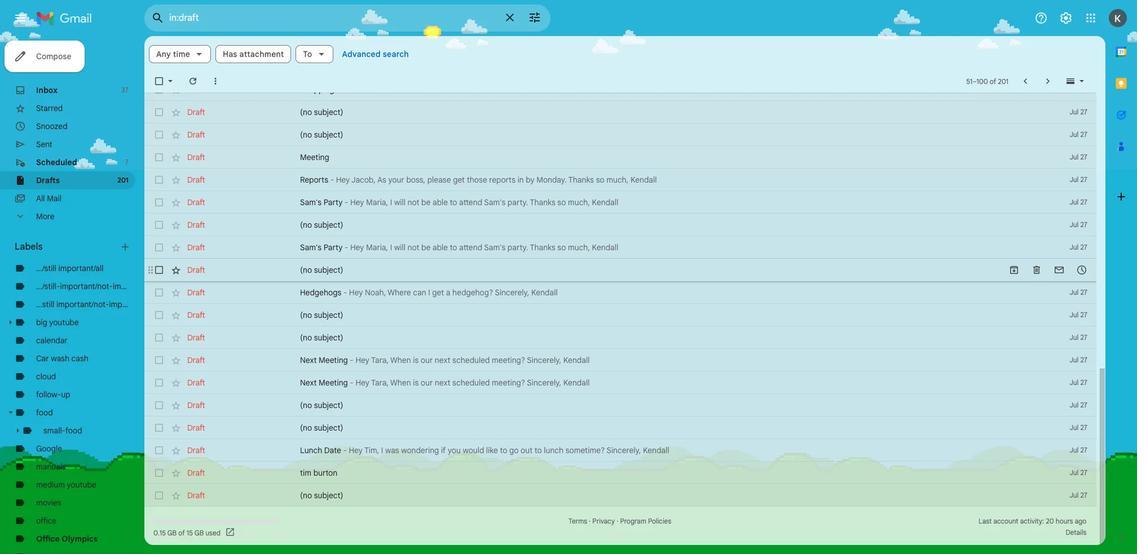 Task type: describe. For each thing, give the bounding box(es) containing it.
8 (no subject) link from the top
[[300, 423, 1035, 434]]

7 draft from the top
[[187, 220, 205, 230]]

17 draft from the top
[[187, 446, 205, 456]]

has attachment
[[223, 49, 284, 59]]

10 27 from the top
[[1081, 311, 1088, 319]]

2 our from the top
[[421, 378, 433, 388]]

6 27 from the top
[[1081, 198, 1088, 207]]

in
[[518, 175, 524, 185]]

sent link
[[36, 139, 52, 150]]

9 27 from the top
[[1081, 288, 1088, 297]]

9 jul 27 from the top
[[1070, 288, 1088, 297]]

- for 8th row from the top
[[345, 243, 348, 253]]

15 jul from the top
[[1070, 424, 1079, 432]]

- for 6th row from the bottom of the main content containing any time
[[350, 378, 354, 388]]

inbox link
[[36, 85, 58, 95]]

8 jul from the top
[[1070, 243, 1079, 252]]

i up where
[[390, 243, 392, 253]]

lunch
[[544, 446, 564, 456]]

.../still-important/not-important link
[[36, 282, 148, 292]]

program
[[620, 517, 647, 526]]

to up a
[[450, 243, 457, 253]]

to left go
[[500, 446, 508, 456]]

tara, for 6th row from the bottom of the main content containing any time
[[371, 378, 389, 388]]

7
[[125, 158, 129, 166]]

more
[[36, 212, 54, 222]]

out
[[521, 446, 533, 456]]

4 row from the top
[[144, 146, 1097, 169]]

account
[[994, 517, 1019, 526]]

1 attend from the top
[[459, 197, 483, 208]]

has attachment button
[[216, 45, 291, 63]]

12 27 from the top
[[1081, 356, 1088, 365]]

main content containing any time
[[144, 0, 1106, 546]]

important for .../still-important/not-important
[[113, 282, 148, 292]]

maria, for 8th row from the top
[[366, 243, 388, 253]]

any time
[[156, 49, 190, 59]]

go
[[510, 446, 519, 456]]

privacy link
[[593, 517, 615, 526]]

more button
[[0, 208, 135, 226]]

settings image
[[1060, 11, 1073, 25]]

subject) for first (no subject) link from the bottom of the page
[[314, 491, 343, 501]]

reports - hey jacob, as your boss, please get those reports in by monday. thanks so much, kendall
[[300, 175, 657, 185]]

100
[[977, 77, 988, 85]]

if
[[441, 446, 446, 456]]

cloud
[[36, 372, 56, 382]]

burton
[[314, 468, 337, 479]]

starred
[[36, 103, 63, 113]]

- for 14th row from the bottom of the main content containing any time
[[345, 197, 348, 208]]

1 next meeting - hey tara, when is our next scheduled meeting? sincerely, kendall from the top
[[300, 355, 590, 366]]

subject) for 3rd (no subject) link from the bottom
[[314, 401, 343, 411]]

3 (no subject) link from the top
[[300, 220, 1035, 231]]

toggle split pane mode image
[[1065, 76, 1077, 87]]

2 next meeting - hey tara, when is our next scheduled meeting? sincerely, kendall from the top
[[300, 378, 590, 388]]

18 27 from the top
[[1081, 491, 1088, 500]]

attachment
[[240, 49, 284, 59]]

2 not from the top
[[408, 243, 420, 253]]

terms · privacy · program policies
[[569, 517, 672, 526]]

1 not from the top
[[408, 197, 420, 208]]

(no for ninth (no subject) link from the bottom
[[300, 107, 312, 117]]

can
[[413, 288, 426, 298]]

0 horizontal spatial get
[[432, 288, 444, 298]]

lunch date - hey tim, i was wondering if you would like to go out to lunch sometime? sincerely, kendall
[[300, 446, 670, 456]]

office
[[36, 534, 60, 545]]

follow-
[[36, 390, 61, 400]]

last account activity: 20 hours ago details
[[979, 517, 1087, 537]]

any time button
[[149, 45, 211, 63]]

labels heading
[[15, 242, 120, 253]]

14 jul 27 from the top
[[1070, 401, 1088, 410]]

office link
[[36, 516, 56, 526]]

2 next from the top
[[300, 378, 317, 388]]

12 jul from the top
[[1070, 356, 1079, 365]]

important/not- for ...still
[[56, 300, 109, 310]]

hours
[[1056, 517, 1074, 526]]

monday.
[[537, 175, 567, 185]]

6 jul 27 from the top
[[1070, 198, 1088, 207]]

thanks for 14th row from the bottom of the main content containing any time
[[530, 197, 556, 208]]

would
[[463, 446, 484, 456]]

meeting inside meeting link
[[300, 152, 329, 163]]

sent
[[36, 139, 52, 150]]

0 vertical spatial much,
[[607, 175, 629, 185]]

compose button
[[5, 41, 85, 72]]

thanks for 5th row
[[569, 175, 594, 185]]

7 27 from the top
[[1081, 221, 1088, 229]]

13 27 from the top
[[1081, 379, 1088, 387]]

1 vertical spatial food
[[65, 426, 82, 436]]

details link
[[1066, 529, 1087, 537]]

search mail image
[[148, 8, 168, 28]]

1 will from the top
[[394, 197, 406, 208]]

6 row from the top
[[144, 191, 1097, 214]]

16 draft from the top
[[187, 423, 205, 433]]

2 be from the top
[[422, 243, 431, 253]]

6 (no subject) link from the top
[[300, 332, 1035, 344]]

as
[[377, 175, 387, 185]]

10 draft from the top
[[187, 288, 205, 298]]

policies
[[648, 517, 672, 526]]

scheduled
[[36, 157, 77, 168]]

subject) for ninth (no subject) link from the bottom
[[314, 107, 343, 117]]

1 row from the top
[[144, 78, 1097, 101]]

jacob,
[[352, 175, 376, 185]]

...still
[[36, 300, 54, 310]]

more image
[[210, 76, 221, 87]]

.../still-important/not-important
[[36, 282, 148, 292]]

has
[[223, 49, 237, 59]]

5 jul 27 from the top
[[1070, 175, 1088, 184]]

15
[[187, 529, 193, 537]]

reports
[[489, 175, 516, 185]]

(no for 8th (no subject) link
[[300, 423, 312, 433]]

office olympics link
[[36, 534, 98, 545]]

3 jul 27 from the top
[[1070, 130, 1088, 139]]

11 27 from the top
[[1081, 333, 1088, 342]]

0 vertical spatial get
[[453, 175, 465, 185]]

office olympics
[[36, 534, 98, 545]]

labels
[[15, 242, 43, 253]]

starred link
[[36, 103, 63, 113]]

tim burton link
[[300, 468, 1035, 479]]

1 when from the top
[[390, 355, 411, 366]]

12 jul 27 from the top
[[1070, 356, 1088, 365]]

7 jul from the top
[[1070, 221, 1079, 229]]

cash
[[71, 354, 88, 364]]

2 jul from the top
[[1070, 108, 1079, 116]]

all mail
[[36, 194, 61, 204]]

11 row from the top
[[144, 304, 1097, 327]]

7 (no subject) link from the top
[[300, 400, 1035, 411]]

please
[[428, 175, 451, 185]]

2 party. from the top
[[508, 243, 528, 253]]

17 row from the top
[[144, 440, 1097, 462]]

6 jul from the top
[[1070, 198, 1079, 207]]

19 row from the top
[[144, 485, 1097, 507]]

reports
[[300, 175, 328, 185]]

main menu image
[[14, 11, 27, 25]]

meeting link
[[300, 152, 1035, 163]]

youtube for medium youtube
[[67, 480, 96, 490]]

snoozed
[[36, 121, 68, 131]]

google
[[36, 444, 62, 454]]

terms
[[569, 517, 587, 526]]

by
[[526, 175, 535, 185]]

8 draft from the top
[[187, 243, 205, 253]]

follow-up link
[[36, 390, 70, 400]]

i left was
[[381, 446, 383, 456]]

12 draft from the top
[[187, 333, 205, 343]]

1 (no subject) from the top
[[300, 107, 343, 117]]

up
[[61, 390, 70, 400]]

5 draft from the top
[[187, 175, 205, 185]]

tim burton
[[300, 468, 337, 479]]

all mail link
[[36, 194, 61, 204]]

a
[[446, 288, 451, 298]]

16 row from the top
[[144, 417, 1097, 440]]

drafts
[[36, 175, 60, 186]]

2 meeting? from the top
[[492, 378, 525, 388]]

1
[[126, 535, 129, 543]]

youtube for big youtube
[[49, 318, 79, 328]]

1 able from the top
[[433, 197, 448, 208]]

medium youtube
[[36, 480, 96, 490]]

subject) for fifth (no subject) link
[[314, 310, 343, 321]]

9 jul from the top
[[1070, 288, 1079, 297]]

1 be from the top
[[422, 197, 431, 208]]

37
[[122, 86, 129, 94]]

wondering
[[401, 446, 439, 456]]

google link
[[36, 444, 62, 454]]

17 jul 27 from the top
[[1070, 469, 1088, 477]]

1 sam's party - hey maria, i will not be able to attend sam's party. thanks so much, kendall from the top
[[300, 197, 619, 208]]

9 (no subject) from the top
[[300, 491, 343, 501]]

10 row from the top
[[144, 282, 1097, 304]]

i right can
[[428, 288, 430, 298]]

5 (no subject) from the top
[[300, 310, 343, 321]]

15 27 from the top
[[1081, 424, 1088, 432]]

18 jul 27 from the top
[[1070, 491, 1088, 500]]

(no for 3rd (no subject) link from the bottom
[[300, 401, 312, 411]]

15 draft from the top
[[187, 401, 205, 411]]

advanced search button
[[338, 44, 414, 64]]

advanced search options image
[[524, 6, 546, 29]]

where
[[388, 288, 411, 298]]

car wash cash link
[[36, 354, 88, 364]]

1 next from the top
[[300, 355, 317, 366]]

.../still
[[36, 264, 56, 274]]

lunch
[[300, 446, 322, 456]]

of
[[178, 529, 185, 537]]

hedgehogs - hey noah, where can i get a hedgehog? sincerely, kendall
[[300, 288, 558, 298]]

tara, for 7th row from the bottom
[[371, 355, 389, 366]]

1 next from the top
[[435, 355, 451, 366]]

2 able from the top
[[433, 243, 448, 253]]

to button
[[296, 45, 333, 63]]

subject) for 7th (no subject) link from the bottom
[[314, 220, 343, 230]]

important for ...still important/not-important
[[109, 300, 144, 310]]

7 jul 27 from the top
[[1070, 221, 1088, 229]]

small-
[[43, 426, 66, 436]]



Task type: locate. For each thing, give the bounding box(es) containing it.
9 (no from the top
[[300, 491, 312, 501]]

0.15
[[153, 529, 166, 537]]

privacy
[[593, 517, 615, 526]]

party down reports
[[324, 197, 343, 208]]

to right the out
[[535, 446, 542, 456]]

big
[[36, 318, 47, 328]]

(no for fourth (no subject) link from the bottom of the page
[[300, 333, 312, 343]]

was
[[385, 446, 399, 456]]

be down boss,
[[422, 197, 431, 208]]

201 right 100 on the top of page
[[998, 77, 1009, 85]]

gb right '15'
[[195, 529, 204, 537]]

201 inside main content
[[998, 77, 1009, 85]]

next
[[435, 355, 451, 366], [435, 378, 451, 388]]

20
[[1046, 517, 1054, 526]]

1 vertical spatial scheduled
[[453, 378, 490, 388]]

5 27 from the top
[[1081, 175, 1088, 184]]

1 vertical spatial attend
[[459, 243, 483, 253]]

4 draft from the top
[[187, 152, 205, 163]]

1 vertical spatial important
[[109, 300, 144, 310]]

- for 7th row from the bottom
[[350, 355, 354, 366]]

1 vertical spatial maria,
[[366, 243, 388, 253]]

11 jul from the top
[[1070, 333, 1079, 342]]

13 jul 27 from the top
[[1070, 379, 1088, 387]]

compose
[[36, 51, 71, 62]]

to down please on the left of page
[[450, 197, 457, 208]]

(no for 7th (no subject) link from the bottom
[[300, 220, 312, 230]]

so
[[596, 175, 605, 185], [558, 197, 566, 208], [558, 243, 566, 253]]

able up a
[[433, 243, 448, 253]]

8 jul 27 from the top
[[1070, 243, 1088, 252]]

4 (no subject) link from the top
[[300, 265, 998, 276]]

hedgehog?
[[453, 288, 493, 298]]

gb left of
[[167, 529, 177, 537]]

3 draft from the top
[[187, 130, 205, 140]]

tara,
[[371, 355, 389, 366], [371, 378, 389, 388]]

to
[[303, 49, 312, 59]]

1 horizontal spatial gb
[[195, 529, 204, 537]]

0 vertical spatial next
[[435, 355, 451, 366]]

i
[[390, 197, 392, 208], [390, 243, 392, 253], [428, 288, 430, 298], [381, 446, 383, 456]]

2 draft from the top
[[187, 107, 205, 117]]

1 our from the top
[[421, 355, 433, 366]]

next meeting - hey tara, when is our next scheduled meeting? sincerely, kendall
[[300, 355, 590, 366], [300, 378, 590, 388]]

1 maria, from the top
[[366, 197, 388, 208]]

maria, down the as
[[366, 197, 388, 208]]

6 draft from the top
[[187, 197, 205, 208]]

12 row from the top
[[144, 327, 1097, 349]]

details
[[1066, 529, 1087, 537]]

youtube right medium
[[67, 480, 96, 490]]

0 vertical spatial meeting
[[300, 152, 329, 163]]

subject) for fourth (no subject) link from the bottom of the page
[[314, 333, 343, 343]]

14 27 from the top
[[1081, 401, 1088, 410]]

1 vertical spatial our
[[421, 378, 433, 388]]

(no for fifth (no subject) link
[[300, 310, 312, 321]]

drafts link
[[36, 175, 60, 186]]

tab list
[[1106, 36, 1138, 514]]

.../still important/all
[[36, 264, 104, 274]]

1 vertical spatial get
[[432, 288, 444, 298]]

will down your
[[394, 197, 406, 208]]

1 vertical spatial is
[[413, 378, 419, 388]]

0 vertical spatial important/not-
[[60, 282, 113, 292]]

17 jul from the top
[[1070, 469, 1079, 477]]

2 tara, from the top
[[371, 378, 389, 388]]

1 vertical spatial be
[[422, 243, 431, 253]]

4 jul from the top
[[1070, 153, 1079, 161]]

3 (no from the top
[[300, 220, 312, 230]]

1 vertical spatial much,
[[568, 197, 590, 208]]

11 draft from the top
[[187, 310, 205, 321]]

0 vertical spatial be
[[422, 197, 431, 208]]

snoozed link
[[36, 121, 68, 131]]

terms link
[[569, 517, 587, 526]]

0 vertical spatial our
[[421, 355, 433, 366]]

201 down 7
[[117, 176, 129, 185]]

4 subject) from the top
[[314, 265, 343, 275]]

able
[[433, 197, 448, 208], [433, 243, 448, 253]]

boss,
[[407, 175, 426, 185]]

older image
[[1043, 76, 1054, 87]]

important/not- for .../still-
[[60, 282, 113, 292]]

activity:
[[1021, 517, 1045, 526]]

1 horizontal spatial 201
[[998, 77, 1009, 85]]

1 vertical spatial sam's party - hey maria, i will not be able to attend sam's party. thanks so much, kendall
[[300, 243, 619, 253]]

(no for 6th (no subject) link from the bottom
[[300, 265, 312, 275]]

0 vertical spatial party.
[[508, 197, 528, 208]]

None search field
[[144, 5, 551, 32]]

2 (no subject) link from the top
[[300, 129, 1035, 141]]

1 vertical spatial tara,
[[371, 378, 389, 388]]

2 27 from the top
[[1081, 108, 1088, 116]]

0 vertical spatial sam's party - hey maria, i will not be able to attend sam's party. thanks so much, kendall
[[300, 197, 619, 208]]

i down your
[[390, 197, 392, 208]]

support image
[[1035, 11, 1048, 25]]

small-food link
[[43, 426, 82, 436]]

youtube up calendar
[[49, 318, 79, 328]]

0 vertical spatial not
[[408, 197, 420, 208]]

(no for second (no subject) link
[[300, 130, 312, 140]]

attend
[[459, 197, 483, 208], [459, 243, 483, 253]]

5 (no from the top
[[300, 310, 312, 321]]

1 (no subject) link from the top
[[300, 107, 1035, 118]]

0 vertical spatial 201
[[998, 77, 1009, 85]]

0 horizontal spatial ·
[[589, 517, 591, 526]]

2 when from the top
[[390, 378, 411, 388]]

will up where
[[394, 243, 406, 253]]

1 vertical spatial when
[[390, 378, 411, 388]]

3 jul from the top
[[1070, 130, 1079, 139]]

car wash cash
[[36, 354, 88, 364]]

0 vertical spatial important
[[113, 282, 148, 292]]

2 vertical spatial much,
[[568, 243, 590, 253]]

1 vertical spatial party.
[[508, 243, 528, 253]]

olympics
[[62, 534, 98, 545]]

0 vertical spatial so
[[596, 175, 605, 185]]

subject) for second (no subject) link
[[314, 130, 343, 140]]

1 party. from the top
[[508, 197, 528, 208]]

0 vertical spatial will
[[394, 197, 406, 208]]

4 27 from the top
[[1081, 153, 1088, 161]]

1 jul 27 from the top
[[1070, 85, 1088, 94]]

subject) for 8th (no subject) link
[[314, 423, 343, 433]]

0 vertical spatial attend
[[459, 197, 483, 208]]

(no
[[300, 107, 312, 117], [300, 130, 312, 140], [300, 220, 312, 230], [300, 265, 312, 275], [300, 310, 312, 321], [300, 333, 312, 343], [300, 401, 312, 411], [300, 423, 312, 433], [300, 491, 312, 501]]

14 draft from the top
[[187, 378, 205, 388]]

8 (no from the top
[[300, 423, 312, 433]]

18 jul from the top
[[1070, 491, 1079, 500]]

hey
[[336, 175, 350, 185], [350, 197, 364, 208], [350, 243, 364, 253], [349, 288, 363, 298], [356, 355, 370, 366], [356, 378, 370, 388], [349, 446, 363, 456]]

get left a
[[432, 288, 444, 298]]

important/not- down the .../still-important/not-important at the left of page
[[56, 300, 109, 310]]

inbox
[[36, 85, 58, 95]]

10 jul 27 from the top
[[1070, 311, 1088, 319]]

footer
[[144, 516, 1097, 539]]

1 vertical spatial next
[[435, 378, 451, 388]]

movies link
[[36, 498, 61, 508]]

movies
[[36, 498, 61, 508]]

shopping link
[[300, 84, 1035, 95]]

0 vertical spatial meeting?
[[492, 355, 525, 366]]

0.15 gb of 15 gb used
[[153, 529, 221, 537]]

sam's party - hey maria, i will not be able to attend sam's party. thanks so much, kendall up a
[[300, 243, 619, 253]]

1 vertical spatial will
[[394, 243, 406, 253]]

toolbar
[[1003, 265, 1094, 276]]

attend down those at top
[[459, 197, 483, 208]]

medium
[[36, 480, 65, 490]]

13 jul from the top
[[1070, 379, 1079, 387]]

2 attend from the top
[[459, 243, 483, 253]]

5 (no subject) link from the top
[[300, 310, 1035, 321]]

you
[[448, 446, 461, 456]]

1 vertical spatial able
[[433, 243, 448, 253]]

important up ...still important/not-important link
[[113, 282, 148, 292]]

0 vertical spatial food
[[36, 408, 53, 418]]

follow link to manage storage image
[[225, 528, 236, 539]]

2 subject) from the top
[[314, 130, 343, 140]]

1 vertical spatial youtube
[[67, 480, 96, 490]]

1 horizontal spatial get
[[453, 175, 465, 185]]

None checkbox
[[153, 76, 165, 87], [153, 84, 165, 95], [153, 107, 165, 118], [153, 174, 165, 186], [153, 287, 165, 299], [153, 355, 165, 366], [153, 400, 165, 411], [153, 76, 165, 87], [153, 84, 165, 95], [153, 107, 165, 118], [153, 174, 165, 186], [153, 287, 165, 299], [153, 355, 165, 366], [153, 400, 165, 411]]

office
[[36, 516, 56, 526]]

get
[[453, 175, 465, 185], [432, 288, 444, 298]]

(no for first (no subject) link from the bottom of the page
[[300, 491, 312, 501]]

4 (no subject) from the top
[[300, 265, 343, 275]]

1 vertical spatial important/not-
[[56, 300, 109, 310]]

6 subject) from the top
[[314, 333, 343, 343]]

1 is from the top
[[413, 355, 419, 366]]

1 vertical spatial not
[[408, 243, 420, 253]]

·
[[589, 517, 591, 526], [617, 517, 619, 526]]

gb
[[167, 529, 177, 537], [195, 529, 204, 537]]

1 scheduled from the top
[[453, 355, 490, 366]]

meeting
[[300, 152, 329, 163], [319, 355, 348, 366], [319, 378, 348, 388]]

2 · from the left
[[617, 517, 619, 526]]

19 draft from the top
[[187, 491, 205, 501]]

maria, for 14th row from the bottom of the main content containing any time
[[366, 197, 388, 208]]

is
[[413, 355, 419, 366], [413, 378, 419, 388]]

sam's party - hey maria, i will not be able to attend sam's party. thanks so much, kendall down those at top
[[300, 197, 619, 208]]

mail
[[47, 194, 61, 204]]

8 subject) from the top
[[314, 423, 343, 433]]

jul
[[1070, 85, 1079, 94], [1070, 108, 1079, 116], [1070, 130, 1079, 139], [1070, 153, 1079, 161], [1070, 175, 1079, 184], [1070, 198, 1079, 207], [1070, 221, 1079, 229], [1070, 243, 1079, 252], [1070, 288, 1079, 297], [1070, 311, 1079, 319], [1070, 333, 1079, 342], [1070, 356, 1079, 365], [1070, 379, 1079, 387], [1070, 401, 1079, 410], [1070, 424, 1079, 432], [1070, 446, 1079, 455], [1070, 469, 1079, 477], [1070, 491, 1079, 500]]

0 vertical spatial able
[[433, 197, 448, 208]]

2 sam's party - hey maria, i will not be able to attend sam's party. thanks so much, kendall from the top
[[300, 243, 619, 253]]

hedgehogs
[[300, 288, 342, 298]]

able down please on the left of page
[[433, 197, 448, 208]]

51 100
[[967, 77, 988, 85]]

2 is from the top
[[413, 378, 419, 388]]

subject) for 6th (no subject) link from the bottom
[[314, 265, 343, 275]]

sam's
[[300, 197, 322, 208], [484, 197, 506, 208], [300, 243, 322, 253], [484, 243, 506, 253]]

4 jul 27 from the top
[[1070, 153, 1088, 161]]

advanced
[[342, 49, 381, 59]]

...still important/not-important
[[36, 300, 144, 310]]

not down boss,
[[408, 197, 420, 208]]

7 subject) from the top
[[314, 401, 343, 411]]

refresh image
[[187, 76, 199, 87]]

0 vertical spatial is
[[413, 355, 419, 366]]

1 horizontal spatial ·
[[617, 517, 619, 526]]

3 row from the top
[[144, 124, 1097, 146]]

advanced search
[[342, 49, 409, 59]]

1 vertical spatial next
[[300, 378, 317, 388]]

1 jul from the top
[[1070, 85, 1079, 94]]

0 vertical spatial party
[[324, 197, 343, 208]]

maria, up noah,
[[366, 243, 388, 253]]

13 draft from the top
[[187, 355, 205, 366]]

2 will from the top
[[394, 243, 406, 253]]

None checkbox
[[153, 129, 165, 141], [153, 152, 165, 163], [153, 197, 165, 208], [153, 220, 165, 231], [153, 242, 165, 253], [153, 265, 165, 276], [153, 310, 165, 321], [153, 332, 165, 344], [153, 378, 165, 389], [153, 423, 165, 434], [153, 445, 165, 457], [153, 468, 165, 479], [153, 490, 165, 502], [153, 129, 165, 141], [153, 152, 165, 163], [153, 197, 165, 208], [153, 220, 165, 231], [153, 242, 165, 253], [153, 265, 165, 276], [153, 310, 165, 321], [153, 332, 165, 344], [153, 378, 165, 389], [153, 423, 165, 434], [153, 445, 165, 457], [153, 468, 165, 479], [153, 490, 165, 502]]

maria,
[[366, 197, 388, 208], [366, 243, 388, 253]]

· right terms
[[589, 517, 591, 526]]

thanks for 8th row from the top
[[530, 243, 556, 253]]

0 horizontal spatial gb
[[167, 529, 177, 537]]

1 vertical spatial so
[[558, 197, 566, 208]]

Search mail text field
[[169, 12, 497, 24]]

gmail image
[[36, 7, 98, 29]]

big youtube
[[36, 318, 79, 328]]

labels navigation
[[0, 36, 148, 555]]

2 (no from the top
[[300, 130, 312, 140]]

201
[[998, 77, 1009, 85], [117, 176, 129, 185]]

time
[[173, 49, 190, 59]]

6 (no subject) from the top
[[300, 333, 343, 343]]

13 row from the top
[[144, 349, 1097, 372]]

follow-up
[[36, 390, 70, 400]]

attend up hedgehog?
[[459, 243, 483, 253]]

3 27 from the top
[[1081, 130, 1088, 139]]

0 horizontal spatial 201
[[117, 176, 129, 185]]

tim,
[[365, 446, 379, 456]]

party up hedgehogs at left
[[324, 243, 343, 253]]

ago
[[1075, 517, 1087, 526]]

2 vertical spatial so
[[558, 243, 566, 253]]

6 (no from the top
[[300, 333, 312, 343]]

scheduled link
[[36, 157, 77, 168]]

1 (no from the top
[[300, 107, 312, 117]]

food link
[[36, 408, 53, 418]]

1 vertical spatial meeting
[[319, 355, 348, 366]]

newer image
[[1020, 76, 1032, 87]]

youtube
[[49, 318, 79, 328], [67, 480, 96, 490]]

program policies link
[[620, 517, 672, 526]]

18 row from the top
[[144, 462, 1097, 485]]

1 vertical spatial meeting?
[[492, 378, 525, 388]]

8 row from the top
[[144, 236, 1097, 259]]

0 vertical spatial maria,
[[366, 197, 388, 208]]

0 vertical spatial when
[[390, 355, 411, 366]]

10 jul from the top
[[1070, 311, 1079, 319]]

not up can
[[408, 243, 420, 253]]

0 vertical spatial tara,
[[371, 355, 389, 366]]

1 vertical spatial 201
[[117, 176, 129, 185]]

row
[[144, 78, 1097, 101], [144, 101, 1097, 124], [144, 124, 1097, 146], [144, 146, 1097, 169], [144, 169, 1097, 191], [144, 191, 1097, 214], [144, 214, 1097, 236], [144, 236, 1097, 259], [144, 259, 1097, 282], [144, 282, 1097, 304], [144, 304, 1097, 327], [144, 327, 1097, 349], [144, 349, 1097, 372], [144, 372, 1097, 394], [144, 394, 1097, 417], [144, 417, 1097, 440], [144, 440, 1097, 462], [144, 462, 1097, 485], [144, 485, 1097, 507]]

0 vertical spatial next meeting - hey tara, when is our next scheduled meeting? sincerely, kendall
[[300, 355, 590, 366]]

201 inside labels navigation
[[117, 176, 129, 185]]

1 vertical spatial thanks
[[530, 197, 556, 208]]

2 row from the top
[[144, 101, 1097, 124]]

important/not- up ...still important/not-important
[[60, 282, 113, 292]]

2 next from the top
[[435, 378, 451, 388]]

0 vertical spatial youtube
[[49, 318, 79, 328]]

like
[[486, 446, 498, 456]]

8 27 from the top
[[1081, 243, 1088, 252]]

15 jul 27 from the top
[[1070, 424, 1088, 432]]

your
[[389, 175, 404, 185]]

0 horizontal spatial food
[[36, 408, 53, 418]]

- for 3rd row from the bottom
[[343, 446, 347, 456]]

· right privacy link
[[617, 517, 619, 526]]

scheduled
[[453, 355, 490, 366], [453, 378, 490, 388]]

1 vertical spatial party
[[324, 243, 343, 253]]

0 vertical spatial thanks
[[569, 175, 594, 185]]

16 27 from the top
[[1081, 446, 1088, 455]]

9 (no subject) link from the top
[[300, 490, 1035, 502]]

2 vertical spatial meeting
[[319, 378, 348, 388]]

main content
[[144, 0, 1106, 546]]

1 vertical spatial next meeting - hey tara, when is our next scheduled meeting? sincerely, kendall
[[300, 378, 590, 388]]

thanks
[[569, 175, 594, 185], [530, 197, 556, 208], [530, 243, 556, 253]]

1 meeting? from the top
[[492, 355, 525, 366]]

footer containing terms
[[144, 516, 1097, 539]]

clear search image
[[499, 6, 521, 29]]

1 27 from the top
[[1081, 85, 1088, 94]]

get left those at top
[[453, 175, 465, 185]]

0 vertical spatial next
[[300, 355, 317, 366]]

0 vertical spatial scheduled
[[453, 355, 490, 366]]

be up hedgehogs - hey noah, where can i get a hedgehog? sincerely, kendall
[[422, 243, 431, 253]]

not
[[408, 197, 420, 208], [408, 243, 420, 253]]

noah,
[[365, 288, 386, 298]]

16 jul 27 from the top
[[1070, 446, 1088, 455]]

4 (no from the top
[[300, 265, 312, 275]]

jul 27
[[1070, 85, 1088, 94], [1070, 108, 1088, 116], [1070, 130, 1088, 139], [1070, 153, 1088, 161], [1070, 175, 1088, 184], [1070, 198, 1088, 207], [1070, 221, 1088, 229], [1070, 243, 1088, 252], [1070, 288, 1088, 297], [1070, 311, 1088, 319], [1070, 333, 1088, 342], [1070, 356, 1088, 365], [1070, 379, 1088, 387], [1070, 401, 1088, 410], [1070, 424, 1088, 432], [1070, 446, 1088, 455], [1070, 469, 1088, 477], [1070, 491, 1088, 500]]

2 vertical spatial thanks
[[530, 243, 556, 253]]

important down .../still-important/not-important link
[[109, 300, 144, 310]]

7 row from the top
[[144, 214, 1097, 236]]

18 draft from the top
[[187, 468, 205, 479]]

1 horizontal spatial food
[[65, 426, 82, 436]]

used
[[206, 529, 221, 537]]

last
[[979, 517, 992, 526]]

small-food
[[43, 426, 82, 436]]



Task type: vqa. For each thing, say whether or not it's contained in the screenshot.
Chefs related to 15th not important switch from the top of the Vinny "main content"
no



